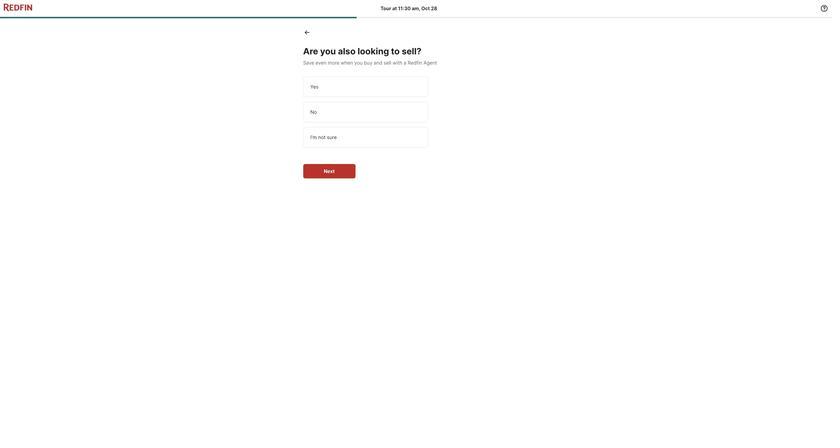Task type: locate. For each thing, give the bounding box(es) containing it.
No radio
[[303, 102, 428, 122]]

you up more
[[320, 46, 336, 56]]

progress bar
[[0, 17, 833, 18]]

11:30
[[398, 5, 411, 11]]

redfin
[[408, 60, 422, 66]]

are you also looking to sell?
[[303, 46, 422, 56]]

sell
[[384, 60, 391, 66]]

you left buy
[[355, 60, 363, 66]]

option group
[[303, 77, 454, 148]]

tour
[[381, 5, 391, 11]]

save
[[303, 60, 314, 66]]

0 vertical spatial you
[[320, 46, 336, 56]]

when
[[341, 60, 353, 66]]

0 horizontal spatial you
[[320, 46, 336, 56]]

save even more when you buy and sell with a redfin agent
[[303, 60, 437, 66]]

not
[[318, 134, 326, 140]]

Yes radio
[[303, 77, 428, 97]]

am,
[[412, 5, 421, 11]]

i'm not sure
[[311, 134, 337, 140]]

looking
[[358, 46, 389, 56]]

more
[[328, 60, 340, 66]]

next
[[324, 168, 335, 174]]

1 horizontal spatial you
[[355, 60, 363, 66]]

with
[[393, 60, 403, 66]]

you
[[320, 46, 336, 56], [355, 60, 363, 66]]



Task type: vqa. For each thing, say whether or not it's contained in the screenshot.
the left Floor
no



Task type: describe. For each thing, give the bounding box(es) containing it.
yes
[[311, 84, 319, 90]]

i'm
[[311, 134, 317, 140]]

at
[[393, 5, 397, 11]]

oct
[[422, 5, 430, 11]]

and
[[374, 60, 383, 66]]

28
[[431, 5, 437, 11]]

even
[[316, 60, 327, 66]]

are
[[303, 46, 318, 56]]

also
[[338, 46, 356, 56]]

no
[[311, 109, 317, 115]]

agent
[[424, 60, 437, 66]]

1 vertical spatial you
[[355, 60, 363, 66]]

I'm not sure radio
[[303, 127, 428, 148]]

to
[[391, 46, 400, 56]]

a
[[404, 60, 407, 66]]

sell?
[[402, 46, 422, 56]]

next button
[[303, 164, 356, 179]]

buy
[[364, 60, 373, 66]]

tour at 11:30 am, oct 28
[[381, 5, 437, 11]]

sure
[[327, 134, 337, 140]]

option group containing yes
[[303, 77, 454, 148]]



